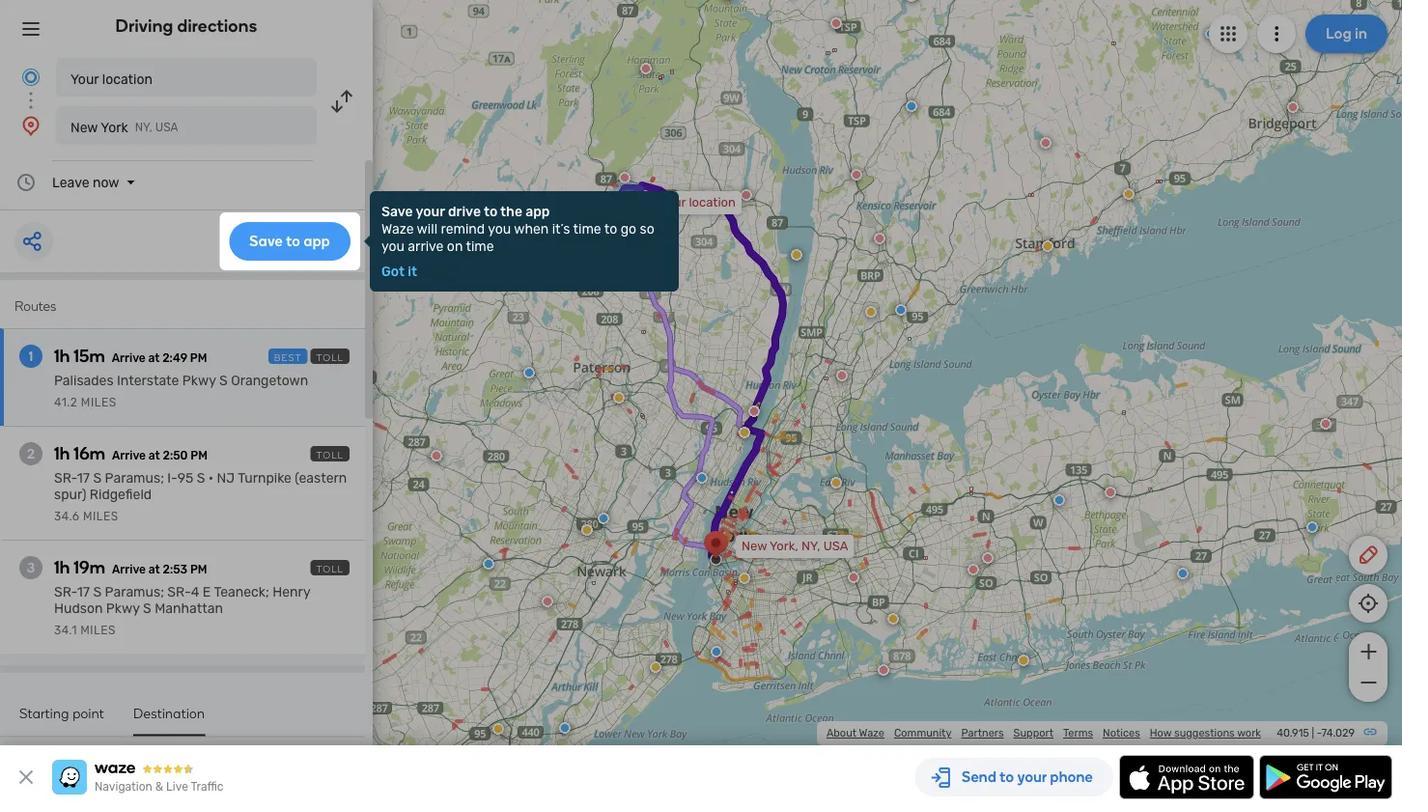 Task type: vqa. For each thing, say whether or not it's contained in the screenshot.
Waze
yes



Task type: locate. For each thing, give the bounding box(es) containing it.
miles down hudson
[[80, 624, 116, 637]]

to
[[484, 203, 497, 219], [604, 221, 617, 237]]

new
[[70, 119, 98, 135], [742, 539, 767, 554]]

2 1h from the top
[[54, 443, 70, 464]]

2 at from the top
[[148, 449, 160, 463]]

1h left 16m
[[54, 443, 70, 464]]

1 vertical spatial to
[[604, 221, 617, 237]]

toll right best
[[316, 351, 344, 363]]

19m
[[74, 557, 105, 578]]

to left go
[[604, 221, 617, 237]]

ny,
[[135, 121, 152, 134], [801, 539, 820, 554]]

pm up 4 at left bottom
[[190, 563, 207, 576]]

1 vertical spatial 1h
[[54, 443, 70, 464]]

2 17 from the top
[[77, 584, 90, 600]]

paramus; inside sr-17 s paramus; i-95 s • nj turnpike (eastern spur) ridgefield 34.6 miles
[[105, 470, 164, 486]]

2 vertical spatial at
[[148, 563, 160, 576]]

34.1
[[54, 624, 77, 637]]

0 vertical spatial pkwy
[[182, 373, 216, 389]]

arrive
[[112, 351, 146, 365], [112, 449, 146, 463], [112, 563, 146, 576]]

starting point button
[[19, 705, 104, 734]]

1 vertical spatial waze
[[859, 727, 884, 740]]

0 vertical spatial arrive
[[112, 351, 146, 365]]

|
[[1312, 727, 1314, 740]]

1 at from the top
[[148, 351, 160, 365]]

1 horizontal spatial new
[[742, 539, 767, 554]]

arrive inside the 1h 15m arrive at 2:49 pm
[[112, 351, 146, 365]]

turnpike
[[238, 470, 292, 486]]

on
[[447, 238, 463, 254]]

waze right about
[[859, 727, 884, 740]]

0 horizontal spatial waze
[[381, 221, 414, 237]]

0 vertical spatial paramus;
[[105, 470, 164, 486]]

1 vertical spatial you
[[381, 238, 405, 254]]

0 horizontal spatial new
[[70, 119, 98, 135]]

new inside the your location new york, ny, usa
[[742, 539, 767, 554]]

navigation
[[95, 780, 152, 794]]

new left "york,"
[[742, 539, 767, 554]]

1 vertical spatial new
[[742, 539, 767, 554]]

your location button
[[56, 58, 317, 97]]

you
[[488, 221, 511, 237], [381, 238, 405, 254]]

toll
[[316, 351, 344, 363], [316, 449, 344, 461], [316, 563, 344, 575]]

0 vertical spatial toll
[[316, 351, 344, 363]]

1h 15m arrive at 2:49 pm
[[54, 346, 207, 366]]

usa inside new york ny, usa
[[155, 121, 178, 134]]

henry
[[273, 584, 310, 600]]

1 vertical spatial your
[[660, 195, 686, 210]]

how suggestions work link
[[1150, 727, 1261, 740]]

location
[[102, 71, 153, 87], [689, 195, 736, 210]]

74.029
[[1321, 727, 1355, 740]]

0 vertical spatial miles
[[81, 396, 117, 409]]

0 vertical spatial 17
[[77, 470, 90, 486]]

pkwy down 2:49
[[182, 373, 216, 389]]

1h
[[54, 346, 70, 366], [54, 443, 70, 464], [54, 557, 70, 578]]

pkwy inside palisades interstate pkwy s orangetown 41.2 miles
[[182, 373, 216, 389]]

0 horizontal spatial your
[[70, 71, 99, 87]]

your inside 'button'
[[70, 71, 99, 87]]

0 vertical spatial waze
[[381, 221, 414, 237]]

paramus; down 1h 19m arrive at 2:53 pm
[[105, 584, 164, 600]]

1h left 19m
[[54, 557, 70, 578]]

2 arrive from the top
[[112, 449, 146, 463]]

3 1h from the top
[[54, 557, 70, 578]]

2 paramus; from the top
[[105, 584, 164, 600]]

pm inside the '1h 16m arrive at 2:50 pm'
[[190, 449, 207, 463]]

&
[[155, 780, 163, 794]]

2 toll from the top
[[316, 449, 344, 461]]

location image
[[19, 114, 42, 137]]

0 vertical spatial usa
[[155, 121, 178, 134]]

paramus; inside sr-17 s paramus; sr-4 e teaneck; henry hudson pkwy s manhattan 34.1 miles
[[105, 584, 164, 600]]

2 vertical spatial pm
[[190, 563, 207, 576]]

to left the
[[484, 203, 497, 219]]

0 vertical spatial 1h
[[54, 346, 70, 366]]

0 vertical spatial pm
[[190, 351, 207, 365]]

time down "remind"
[[466, 238, 494, 254]]

3 toll from the top
[[316, 563, 344, 575]]

notices
[[1103, 727, 1140, 740]]

1 toll from the top
[[316, 351, 344, 363]]

miles for 1h 16m
[[83, 510, 119, 523]]

about waze community partners support terms notices how suggestions work
[[827, 727, 1261, 740]]

1 horizontal spatial usa
[[823, 539, 848, 554]]

1 17 from the top
[[77, 470, 90, 486]]

will
[[417, 221, 437, 237]]

save
[[381, 203, 413, 219]]

17 for 16m
[[77, 470, 90, 486]]

pm right "2:50"
[[190, 449, 207, 463]]

at inside 1h 19m arrive at 2:53 pm
[[148, 563, 160, 576]]

0 horizontal spatial ny,
[[135, 121, 152, 134]]

1h left 15m
[[54, 346, 70, 366]]

1 vertical spatial 17
[[77, 584, 90, 600]]

at left 2:53
[[148, 563, 160, 576]]

arrive up interstate
[[112, 351, 146, 365]]

2:50
[[163, 449, 188, 463]]

link image
[[1363, 724, 1378, 740]]

new left york
[[70, 119, 98, 135]]

leave now
[[52, 174, 119, 190]]

sr- up hudson
[[54, 584, 77, 600]]

s
[[219, 373, 228, 389], [93, 470, 102, 486], [197, 470, 205, 486], [93, 584, 102, 600], [143, 601, 151, 617]]

1 horizontal spatial location
[[689, 195, 736, 210]]

you up got
[[381, 238, 405, 254]]

pm inside the 1h 15m arrive at 2:49 pm
[[190, 351, 207, 365]]

at for 16m
[[148, 449, 160, 463]]

pkwy
[[182, 373, 216, 389], [106, 601, 140, 617]]

pm right 2:49
[[190, 351, 207, 365]]

0 vertical spatial your
[[70, 71, 99, 87]]

1h for 1h 15m
[[54, 346, 70, 366]]

1 vertical spatial usa
[[823, 539, 848, 554]]

2 vertical spatial arrive
[[112, 563, 146, 576]]

at left 2:49
[[148, 351, 160, 365]]

navigation & live traffic
[[95, 780, 223, 794]]

1 vertical spatial miles
[[83, 510, 119, 523]]

0 vertical spatial ny,
[[135, 121, 152, 134]]

sr-
[[54, 470, 77, 486], [54, 584, 77, 600], [167, 584, 191, 600]]

1 horizontal spatial pkwy
[[182, 373, 216, 389]]

usa right york
[[155, 121, 178, 134]]

pm inside 1h 19m arrive at 2:53 pm
[[190, 563, 207, 576]]

17
[[77, 470, 90, 486], [77, 584, 90, 600]]

i-
[[167, 470, 177, 486]]

arrive right 16m
[[112, 449, 146, 463]]

miles down "palisades"
[[81, 396, 117, 409]]

point
[[73, 705, 104, 721]]

about waze link
[[827, 727, 884, 740]]

location inside the your location 'button'
[[102, 71, 153, 87]]

1 horizontal spatial time
[[573, 221, 601, 237]]

usa right "york,"
[[823, 539, 848, 554]]

1 1h from the top
[[54, 346, 70, 366]]

location for your location new york, ny, usa
[[689, 195, 736, 210]]

1 vertical spatial arrive
[[112, 449, 146, 463]]

at left "2:50"
[[148, 449, 160, 463]]

new york ny, usa
[[70, 119, 178, 135]]

s left •
[[197, 470, 205, 486]]

arrive
[[408, 238, 444, 254]]

paramus; up ridgefield
[[105, 470, 164, 486]]

time right "it's"
[[573, 221, 601, 237]]

driving directions
[[115, 15, 257, 36]]

your inside the your location new york, ny, usa
[[660, 195, 686, 210]]

paramus;
[[105, 470, 164, 486], [105, 584, 164, 600]]

1 vertical spatial location
[[689, 195, 736, 210]]

0 horizontal spatial location
[[102, 71, 153, 87]]

sr- up the spur)
[[54, 470, 77, 486]]

2 vertical spatial toll
[[316, 563, 344, 575]]

waze
[[381, 221, 414, 237], [859, 727, 884, 740]]

0 horizontal spatial time
[[466, 238, 494, 254]]

at inside the '1h 16m arrive at 2:50 pm'
[[148, 449, 160, 463]]

ny, right "york,"
[[801, 539, 820, 554]]

1 vertical spatial toll
[[316, 449, 344, 461]]

toll down (eastern
[[316, 563, 344, 575]]

destination
[[133, 705, 205, 721]]

got it button
[[381, 263, 417, 279]]

17 inside sr-17 s paramus; sr-4 e teaneck; henry hudson pkwy s manhattan 34.1 miles
[[77, 584, 90, 600]]

0 horizontal spatial usa
[[155, 121, 178, 134]]

1 vertical spatial time
[[466, 238, 494, 254]]

you down the
[[488, 221, 511, 237]]

0 vertical spatial you
[[488, 221, 511, 237]]

manhattan
[[155, 601, 223, 617]]

0 vertical spatial time
[[573, 221, 601, 237]]

arrive right 19m
[[112, 563, 146, 576]]

time
[[573, 221, 601, 237], [466, 238, 494, 254]]

1 horizontal spatial you
[[488, 221, 511, 237]]

miles inside sr-17 s paramus; sr-4 e teaneck; henry hudson pkwy s manhattan 34.1 miles
[[80, 624, 116, 637]]

2
[[27, 446, 35, 462]]

toll up (eastern
[[316, 449, 344, 461]]

waze inside save your drive to the app waze will remind you when it's time to go so you arrive on time got it
[[381, 221, 414, 237]]

2 vertical spatial miles
[[80, 624, 116, 637]]

pm for 16m
[[190, 449, 207, 463]]

location inside the your location new york, ny, usa
[[689, 195, 736, 210]]

17 up hudson
[[77, 584, 90, 600]]

1 vertical spatial paramus;
[[105, 584, 164, 600]]

3 at from the top
[[148, 563, 160, 576]]

arrive inside 1h 19m arrive at 2:53 pm
[[112, 563, 146, 576]]

3 arrive from the top
[[112, 563, 146, 576]]

1 vertical spatial pkwy
[[106, 601, 140, 617]]

pkwy down 1h 19m arrive at 2:53 pm
[[106, 601, 140, 617]]

17 inside sr-17 s paramus; i-95 s • nj turnpike (eastern spur) ridgefield 34.6 miles
[[77, 470, 90, 486]]

waze down save
[[381, 221, 414, 237]]

zoom out image
[[1356, 671, 1380, 694]]

interstate
[[117, 373, 179, 389]]

0 horizontal spatial you
[[381, 238, 405, 254]]

how
[[1150, 727, 1172, 740]]

1 vertical spatial at
[[148, 449, 160, 463]]

17 up the spur)
[[77, 470, 90, 486]]

zoom in image
[[1356, 640, 1380, 663]]

your for your location
[[70, 71, 99, 87]]

at inside the 1h 15m arrive at 2:49 pm
[[148, 351, 160, 365]]

0 vertical spatial location
[[102, 71, 153, 87]]

ny, right york
[[135, 121, 152, 134]]

1 paramus; from the top
[[105, 470, 164, 486]]

17 for 19m
[[77, 584, 90, 600]]

1 horizontal spatial your
[[660, 195, 686, 210]]

arrive for 1h 15m
[[112, 351, 146, 365]]

usa
[[155, 121, 178, 134], [823, 539, 848, 554]]

miles down ridgefield
[[83, 510, 119, 523]]

arrive inside the '1h 16m arrive at 2:50 pm'
[[112, 449, 146, 463]]

x image
[[14, 766, 38, 789]]

1 horizontal spatial ny,
[[801, 539, 820, 554]]

s left orangetown
[[219, 373, 228, 389]]

0 vertical spatial at
[[148, 351, 160, 365]]

miles inside sr-17 s paramus; i-95 s • nj turnpike (eastern spur) ridgefield 34.6 miles
[[83, 510, 119, 523]]

pm
[[190, 351, 207, 365], [190, 449, 207, 463], [190, 563, 207, 576]]

toll for 19m
[[316, 563, 344, 575]]

sr- inside sr-17 s paramus; i-95 s • nj turnpike (eastern spur) ridgefield 34.6 miles
[[54, 470, 77, 486]]

remind
[[441, 221, 485, 237]]

0 horizontal spatial pkwy
[[106, 601, 140, 617]]

your location new york, ny, usa
[[660, 195, 848, 554]]

2 vertical spatial 1h
[[54, 557, 70, 578]]

live
[[166, 780, 188, 794]]

0 horizontal spatial to
[[484, 203, 497, 219]]

0 vertical spatial to
[[484, 203, 497, 219]]

1 vertical spatial ny,
[[801, 539, 820, 554]]

1 arrive from the top
[[112, 351, 146, 365]]

1 vertical spatial pm
[[190, 449, 207, 463]]



Task type: describe. For each thing, give the bounding box(es) containing it.
partners link
[[961, 727, 1004, 740]]

1
[[29, 348, 33, 365]]

about
[[827, 727, 857, 740]]

spur)
[[54, 487, 86, 503]]

at for 19m
[[148, 563, 160, 576]]

york,
[[770, 539, 798, 554]]

(eastern
[[295, 470, 347, 486]]

support
[[1014, 727, 1054, 740]]

partners
[[961, 727, 1004, 740]]

starting
[[19, 705, 69, 721]]

40.915 | -74.029
[[1277, 727, 1355, 740]]

routes
[[14, 298, 56, 314]]

palisades interstate pkwy s orangetown 41.2 miles
[[54, 373, 308, 409]]

toll for 16m
[[316, 449, 344, 461]]

41.2
[[54, 396, 78, 409]]

nj
[[217, 470, 235, 486]]

at for 15m
[[148, 351, 160, 365]]

your
[[416, 203, 445, 219]]

paramus; for 19m
[[105, 584, 164, 600]]

40.915
[[1277, 727, 1309, 740]]

destination button
[[133, 705, 205, 736]]

pencil image
[[1357, 544, 1380, 567]]

driving
[[115, 15, 173, 36]]

current location image
[[19, 66, 42, 89]]

hudson
[[54, 601, 103, 617]]

community
[[894, 727, 952, 740]]

starting point
[[19, 705, 104, 721]]

1h 19m arrive at 2:53 pm
[[54, 557, 207, 578]]

1 horizontal spatial to
[[604, 221, 617, 237]]

1h 16m arrive at 2:50 pm
[[54, 443, 207, 464]]

save your drive to the app waze will remind you when it's time to go so you arrive on time got it
[[381, 203, 654, 279]]

s up hudson
[[93, 584, 102, 600]]

1 horizontal spatial waze
[[859, 727, 884, 740]]

notices link
[[1103, 727, 1140, 740]]

sr- for 16m
[[54, 470, 77, 486]]

34.6
[[54, 510, 80, 523]]

suggestions
[[1174, 727, 1235, 740]]

95
[[177, 470, 193, 486]]

clock image
[[14, 171, 38, 194]]

app
[[525, 203, 550, 219]]

1h for 1h 19m
[[54, 557, 70, 578]]

arrive for 1h 16m
[[112, 449, 146, 463]]

work
[[1237, 727, 1261, 740]]

0 vertical spatial new
[[70, 119, 98, 135]]

16m
[[74, 443, 105, 464]]

go
[[621, 221, 637, 237]]

3
[[27, 560, 35, 576]]

your for your location new york, ny, usa
[[660, 195, 686, 210]]

orangetown
[[231, 373, 308, 389]]

pm for 19m
[[190, 563, 207, 576]]

2:49
[[162, 351, 187, 365]]

location for your location
[[102, 71, 153, 87]]

it's
[[552, 221, 570, 237]]

leave
[[52, 174, 89, 190]]

so
[[640, 221, 654, 237]]

4
[[191, 584, 199, 600]]

drive
[[448, 203, 481, 219]]

got
[[381, 263, 405, 279]]

ny, inside new york ny, usa
[[135, 121, 152, 134]]

york
[[101, 119, 128, 135]]

teaneck;
[[214, 584, 269, 600]]

•
[[208, 470, 214, 486]]

15m
[[74, 346, 105, 366]]

miles inside palisades interstate pkwy s orangetown 41.2 miles
[[81, 396, 117, 409]]

community link
[[894, 727, 952, 740]]

arrive for 1h 19m
[[112, 563, 146, 576]]

the
[[500, 203, 522, 219]]

sr-17 s paramus; i-95 s • nj turnpike (eastern spur) ridgefield 34.6 miles
[[54, 470, 347, 523]]

palisades
[[54, 373, 114, 389]]

sr-17 s paramus; sr-4 e teaneck; henry hudson pkwy s manhattan 34.1 miles
[[54, 584, 310, 637]]

e
[[203, 584, 211, 600]]

sr- for 19m
[[54, 584, 77, 600]]

s inside palisades interstate pkwy s orangetown 41.2 miles
[[219, 373, 228, 389]]

when
[[514, 221, 549, 237]]

pm for 15m
[[190, 351, 207, 365]]

ridgefield
[[90, 487, 152, 503]]

sr- up manhattan
[[167, 584, 191, 600]]

-
[[1317, 727, 1321, 740]]

2:53
[[163, 563, 187, 576]]

s down 16m
[[93, 470, 102, 486]]

paramus; for 16m
[[105, 470, 164, 486]]

now
[[93, 174, 119, 190]]

1h for 1h 16m
[[54, 443, 70, 464]]

terms
[[1063, 727, 1093, 740]]

usa inside the your location new york, ny, usa
[[823, 539, 848, 554]]

directions
[[177, 15, 257, 36]]

it
[[408, 263, 417, 279]]

pkwy inside sr-17 s paramus; sr-4 e teaneck; henry hudson pkwy s manhattan 34.1 miles
[[106, 601, 140, 617]]

support link
[[1014, 727, 1054, 740]]

terms link
[[1063, 727, 1093, 740]]

your location
[[70, 71, 153, 87]]

best
[[274, 351, 302, 363]]

ny, inside the your location new york, ny, usa
[[801, 539, 820, 554]]

traffic
[[191, 780, 223, 794]]

miles for 1h 19m
[[80, 624, 116, 637]]

s left manhattan
[[143, 601, 151, 617]]



